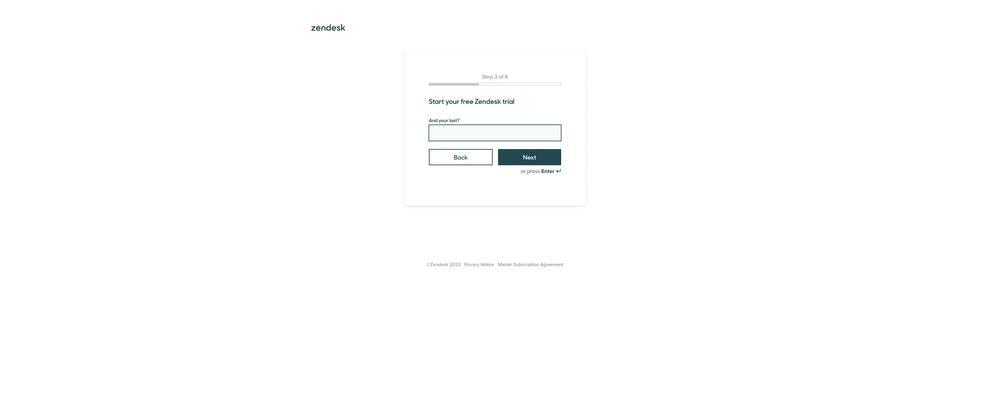 Task type: locate. For each thing, give the bounding box(es) containing it.
and
[[429, 117, 438, 124]]

last?
[[449, 117, 460, 124]]

©zendesk 2023 link
[[427, 262, 461, 268]]

free
[[461, 96, 473, 106]]

and your last?
[[429, 117, 460, 124]]

subscription
[[513, 262, 539, 268]]

your
[[445, 96, 459, 106], [439, 117, 448, 124]]

agreement
[[540, 262, 563, 268]]

0 vertical spatial your
[[445, 96, 459, 106]]

your for and
[[439, 117, 448, 124]]

your left free
[[445, 96, 459, 106]]

or
[[521, 168, 526, 175]]

privacy notice link
[[465, 262, 494, 268]]

1 vertical spatial your
[[439, 117, 448, 124]]

zendesk image
[[311, 24, 345, 31]]

enter image
[[556, 169, 561, 174]]

zendesk
[[475, 96, 501, 106]]

your right and
[[439, 117, 448, 124]]

step
[[482, 74, 493, 80]]



Task type: vqa. For each thing, say whether or not it's contained in the screenshot.
Company
no



Task type: describe. For each thing, give the bounding box(es) containing it.
3
[[494, 74, 497, 80]]

back button
[[429, 149, 493, 165]]

master subscription agreement
[[498, 262, 563, 268]]

of
[[499, 74, 503, 80]]

trial
[[502, 96, 514, 106]]

master subscription agreement link
[[498, 262, 563, 268]]

back
[[454, 153, 468, 161]]

master
[[498, 262, 512, 268]]

next button
[[498, 149, 561, 165]]

enter
[[541, 168, 554, 175]]

notice
[[481, 262, 494, 268]]

©zendesk
[[427, 262, 448, 268]]

press
[[527, 168, 540, 175]]

©zendesk 2023
[[427, 262, 461, 268]]

start your free zendesk trial
[[429, 96, 514, 106]]

privacy notice
[[465, 262, 494, 268]]

or press enter
[[521, 168, 554, 175]]

2023
[[450, 262, 461, 268]]

start
[[429, 96, 444, 106]]

privacy
[[465, 262, 479, 268]]

step 3 of 8
[[482, 74, 508, 80]]

8
[[505, 74, 508, 80]]

your for start
[[445, 96, 459, 106]]

next
[[523, 153, 536, 161]]

And your last? text field
[[429, 125, 561, 141]]



